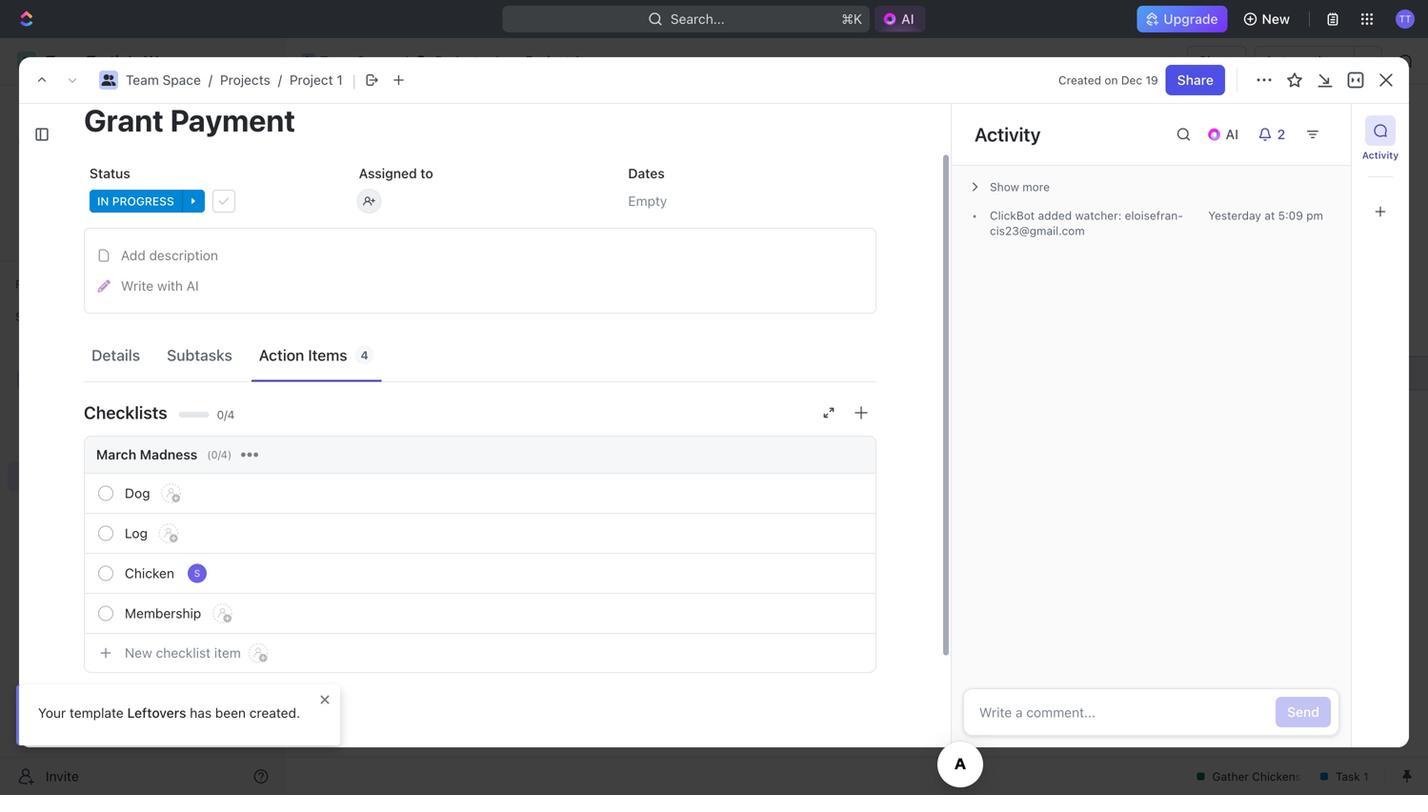 Task type: describe. For each thing, give the bounding box(es) containing it.
team space / projects / project 1 |
[[126, 71, 356, 90]]

1 horizontal spatial ai
[[902, 11, 915, 27]]

your template leftovers has been created.
[[38, 705, 300, 721]]

item
[[214, 645, 241, 661]]

send button
[[1277, 697, 1332, 727]]

checklist for new
[[156, 645, 211, 661]]

1 horizontal spatial ai button
[[1200, 119, 1251, 150]]

1 horizontal spatial project 1 link
[[502, 50, 585, 72]]

dec
[[1122, 73, 1143, 87]]

eloisefran
[[1125, 209, 1184, 222]]

been
[[215, 705, 246, 721]]

|
[[353, 71, 356, 90]]

activity inside task sidebar content section
[[975, 123, 1041, 145]]

leftovers
[[127, 705, 186, 721]]

favorites
[[15, 277, 66, 291]]

template for use
[[256, 695, 312, 711]]

hide button
[[982, 220, 1023, 243]]

task sidebar navigation tab list
[[1360, 115, 1402, 227]]

action items
[[259, 346, 348, 364]]

board
[[356, 177, 393, 193]]

tree inside sidebar "navigation"
[[8, 332, 276, 589]]

watcher:
[[1076, 209, 1122, 222]]

Edit task name text field
[[84, 102, 877, 138]]

items
[[308, 346, 348, 364]]

add checklist button
[[84, 688, 209, 719]]

write
[[121, 278, 154, 294]]

0 vertical spatial projects
[[436, 53, 486, 69]]

automations button
[[1256, 47, 1355, 75]]

automations
[[1265, 53, 1345, 69]]

use template button
[[217, 688, 324, 719]]

ai button
[[1200, 119, 1251, 150]]

table
[[649, 177, 682, 193]]

inbox link
[[8, 125, 276, 155]]

dog
[[125, 485, 150, 501]]

has
[[190, 705, 212, 721]]

favorites button
[[8, 273, 85, 296]]

eloisefran cis23@gmail.com
[[990, 209, 1184, 237]]

subtasks button
[[159, 337, 240, 373]]

add task
[[1291, 122, 1349, 138]]

/ up home link
[[209, 72, 213, 88]]

yesterday at 5:09 pm
[[1209, 209, 1324, 222]]

ai inside button
[[187, 278, 199, 294]]

add description button
[[91, 240, 870, 271]]

assigned to
[[359, 165, 434, 181]]

0 vertical spatial user group image
[[102, 74, 116, 86]]

projects inside team space / projects / project 1 |
[[220, 72, 271, 88]]

yesterday
[[1209, 209, 1262, 222]]

s
[[194, 568, 200, 579]]

ai inside dropdown button
[[1226, 126, 1239, 142]]

your
[[38, 705, 66, 721]]

in progress button
[[84, 184, 338, 218]]

add task button
[[1280, 115, 1360, 146]]

4
[[361, 348, 369, 362]]

show more button
[[964, 173, 1340, 200]]

home link
[[8, 92, 276, 123]]

madness
[[140, 447, 198, 462]]

hide
[[989, 224, 1015, 238]]

new for new checklist item
[[125, 645, 152, 661]]

0 horizontal spatial ai button
[[875, 6, 926, 32]]

new for new
[[1263, 11, 1291, 27]]

1 horizontal spatial team space
[[320, 53, 395, 69]]

space inside team space / projects / project 1 |
[[163, 72, 201, 88]]

in
[[97, 194, 109, 208]]

assignees button
[[771, 220, 860, 243]]

subtasks
[[167, 346, 232, 364]]

with
[[157, 278, 183, 294]]

upgrade
[[1164, 11, 1219, 27]]

to
[[421, 165, 434, 181]]

list
[[428, 177, 451, 193]]

spaces
[[15, 310, 56, 323]]

projects inside tree
[[57, 404, 108, 419]]

2
[[1278, 126, 1286, 142]]

sidebar navigation
[[0, 38, 285, 795]]

added watcher:
[[1035, 209, 1125, 222]]

payment
[[423, 365, 478, 381]]

invite
[[46, 768, 79, 784]]

grant payment
[[384, 365, 478, 381]]

send
[[1288, 704, 1320, 720]]

project inside project 1 link
[[526, 53, 571, 69]]

5:09
[[1279, 209, 1304, 222]]

log
[[125, 525, 148, 541]]

dates
[[629, 165, 665, 181]]

share for the share button underneath upgrade
[[1199, 53, 1236, 69]]



Task type: locate. For each thing, give the bounding box(es) containing it.
1 horizontal spatial user group image
[[102, 74, 116, 86]]

1 vertical spatial checklist
[[141, 695, 198, 711]]

project 1 link
[[502, 50, 585, 72], [290, 72, 343, 88]]

1 vertical spatial add
[[121, 247, 146, 263]]

1 horizontal spatial projects
[[220, 72, 271, 88]]

new down membership
[[125, 645, 152, 661]]

1 horizontal spatial team
[[126, 72, 159, 88]]

0 horizontal spatial project 1 link
[[290, 72, 343, 88]]

team space
[[320, 53, 395, 69], [46, 371, 121, 387]]

projects
[[436, 53, 486, 69], [220, 72, 271, 88], [57, 404, 108, 419]]

2 vertical spatial space
[[83, 371, 121, 387]]

1 vertical spatial user group image
[[20, 374, 34, 385]]

template
[[256, 695, 312, 711], [70, 705, 124, 721]]

list link
[[424, 172, 451, 198]]

search...
[[671, 11, 725, 27]]

0 vertical spatial team
[[320, 53, 353, 69]]

2 vertical spatial team
[[46, 371, 79, 387]]

write with ai button
[[91, 271, 870, 301]]

1 vertical spatial team
[[126, 72, 159, 88]]

0 vertical spatial activity
[[975, 123, 1041, 145]]

project up edit task name text field
[[526, 53, 571, 69]]

0 horizontal spatial template
[[70, 705, 124, 721]]

/ left project 1
[[494, 53, 498, 69]]

1 vertical spatial activity
[[1363, 150, 1400, 161]]

show more
[[990, 180, 1051, 194]]

2 horizontal spatial team
[[320, 53, 353, 69]]

on
[[1105, 73, 1119, 87]]

1 vertical spatial new
[[125, 645, 152, 661]]

0 vertical spatial team space
[[320, 53, 395, 69]]

table link
[[645, 172, 682, 198]]

share button right the 19
[[1167, 65, 1226, 95]]

share button down upgrade
[[1188, 46, 1247, 76]]

0 vertical spatial new
[[1263, 11, 1291, 27]]

details button
[[84, 337, 148, 373]]

team up |
[[320, 53, 353, 69]]

projects link inside tree
[[57, 397, 223, 427]]

1 horizontal spatial template
[[256, 695, 312, 711]]

home
[[46, 100, 82, 115]]

share
[[1199, 53, 1236, 69], [1178, 72, 1214, 88]]

add inside button
[[121, 247, 146, 263]]

add inside 'button'
[[112, 695, 138, 711]]

new checklist item
[[125, 645, 241, 661]]

march
[[96, 447, 136, 462]]

team
[[320, 53, 353, 69], [126, 72, 159, 88], [46, 371, 79, 387]]

team inside team space / projects / project 1 |
[[126, 72, 159, 88]]

checklist
[[156, 645, 211, 661], [141, 695, 198, 711]]

empty
[[629, 193, 668, 209]]

team left details button
[[46, 371, 79, 387]]

0 horizontal spatial space
[[83, 371, 121, 387]]

2 vertical spatial ai
[[187, 278, 199, 294]]

0/4
[[217, 408, 235, 421]]

1 horizontal spatial project
[[526, 53, 571, 69]]

show
[[990, 180, 1020, 194]]

1 vertical spatial team space
[[46, 371, 121, 387]]

ai button left 2
[[1200, 119, 1251, 150]]

task
[[1320, 122, 1349, 138]]

ai right ⌘k
[[902, 11, 915, 27]]

chicken
[[125, 565, 174, 581]]

add for add task
[[1291, 122, 1316, 138]]

space
[[357, 53, 395, 69], [163, 72, 201, 88], [83, 371, 121, 387]]

add for add checklist
[[112, 695, 138, 711]]

created
[[1059, 73, 1102, 87]]

tree containing team space
[[8, 332, 276, 589]]

1 vertical spatial project
[[290, 72, 333, 88]]

user group image up home link
[[102, 74, 116, 86]]

project inside team space / projects / project 1 |
[[290, 72, 333, 88]]

0 vertical spatial space
[[357, 53, 395, 69]]

0 horizontal spatial team space
[[46, 371, 121, 387]]

action
[[259, 346, 304, 364]]

team space inside tree
[[46, 371, 121, 387]]

checklists
[[84, 402, 167, 423]]

template for your
[[70, 705, 124, 721]]

checklist for add
[[141, 695, 198, 711]]

ai right with
[[187, 278, 199, 294]]

s button
[[186, 562, 209, 585]]

0 vertical spatial checklist
[[156, 645, 211, 661]]

add up write
[[121, 247, 146, 263]]

1 horizontal spatial 1
[[574, 53, 581, 69]]

ai button right ⌘k
[[875, 6, 926, 32]]

Search tasks... text field
[[1192, 217, 1382, 245]]

empty button
[[623, 184, 877, 218]]

0 horizontal spatial 1
[[337, 72, 343, 88]]

user group image
[[102, 74, 116, 86], [20, 374, 34, 385]]

1 horizontal spatial new
[[1263, 11, 1291, 27]]

/ up edit task name text field
[[404, 53, 408, 69]]

new button
[[1236, 4, 1302, 34]]

/ left |
[[278, 72, 282, 88]]

tree
[[8, 332, 276, 589]]

space up home link
[[163, 72, 201, 88]]

at
[[1265, 209, 1276, 222]]

new
[[1263, 11, 1291, 27], [125, 645, 152, 661]]

0 vertical spatial add
[[1291, 122, 1316, 138]]

added
[[1039, 209, 1073, 222]]

projects link
[[412, 50, 491, 72], [220, 72, 271, 88], [57, 397, 223, 427]]

0 vertical spatial share
[[1199, 53, 1236, 69]]

1 vertical spatial space
[[163, 72, 201, 88]]

add right 'your'
[[112, 695, 138, 711]]

team space link for topmost user group image
[[126, 72, 201, 88]]

1 vertical spatial ai
[[1226, 126, 1239, 142]]

1 horizontal spatial activity
[[1363, 150, 1400, 161]]

progress
[[112, 194, 174, 208]]

0 vertical spatial project
[[526, 53, 571, 69]]

grant
[[384, 365, 419, 381]]

add inside button
[[1291, 122, 1316, 138]]

activity inside task sidebar navigation tab list
[[1363, 150, 1400, 161]]

1 horizontal spatial space
[[163, 72, 201, 88]]

created.
[[250, 705, 300, 721]]

march madness (0/4)
[[96, 447, 232, 462]]

pencil image
[[98, 280, 110, 292]]

upgrade link
[[1138, 6, 1228, 32]]

template right 'your'
[[70, 705, 124, 721]]

share for the share button to the right of the 19
[[1178, 72, 1214, 88]]

share button
[[1188, 46, 1247, 76], [1167, 65, 1226, 95]]

project 1 link down user group icon
[[290, 72, 343, 88]]

2 vertical spatial add
[[112, 695, 138, 711]]

team inside tree
[[46, 371, 79, 387]]

new up the automations
[[1263, 11, 1291, 27]]

project 1 link up edit task name text field
[[502, 50, 585, 72]]

team space down details
[[46, 371, 121, 387]]

share right the 19
[[1178, 72, 1214, 88]]

task sidebar content section
[[948, 104, 1352, 747]]

0 horizontal spatial activity
[[975, 123, 1041, 145]]

user group image
[[303, 56, 315, 66]]

tt button
[[1391, 4, 1421, 34]]

2 horizontal spatial ai
[[1226, 126, 1239, 142]]

add checklist
[[112, 695, 198, 711]]

add
[[1291, 122, 1316, 138], [121, 247, 146, 263], [112, 695, 138, 711]]

project down user group icon
[[290, 72, 333, 88]]

space down details
[[83, 371, 121, 387]]

user group image inside sidebar "navigation"
[[20, 374, 34, 385]]

activity
[[975, 123, 1041, 145], [1363, 150, 1400, 161]]

1 vertical spatial ai button
[[1200, 119, 1251, 150]]

0 horizontal spatial projects
[[57, 404, 108, 419]]

0 vertical spatial ai
[[902, 11, 915, 27]]

tt
[[1400, 13, 1412, 24]]

assigned
[[359, 165, 417, 181]]

1 vertical spatial share
[[1178, 72, 1214, 88]]

2 horizontal spatial space
[[357, 53, 395, 69]]

template right use
[[256, 695, 312, 711]]

checklist inside 'button'
[[141, 695, 198, 711]]

new inside the new button
[[1263, 11, 1291, 27]]

1 vertical spatial 1
[[337, 72, 343, 88]]

add right 2
[[1291, 122, 1316, 138]]

in progress
[[97, 194, 174, 208]]

grant payment link
[[379, 359, 661, 387]]

1 vertical spatial projects
[[220, 72, 271, 88]]

team space up |
[[320, 53, 395, 69]]

clickbot
[[990, 209, 1035, 222]]

details
[[92, 346, 140, 364]]

write with ai
[[121, 278, 199, 294]]

2 horizontal spatial projects
[[436, 53, 486, 69]]

space right user group icon
[[357, 53, 395, 69]]

space inside sidebar "navigation"
[[83, 371, 121, 387]]

0 horizontal spatial project
[[290, 72, 333, 88]]

use
[[228, 695, 253, 711]]

inbox
[[46, 132, 79, 148]]

share down upgrade
[[1199, 53, 1236, 69]]

team up home link
[[126, 72, 159, 88]]

membership
[[125, 605, 201, 621]]

2 button
[[1251, 119, 1298, 150]]

0 horizontal spatial new
[[125, 645, 152, 661]]

add for add description
[[121, 247, 146, 263]]

0 vertical spatial 1
[[574, 53, 581, 69]]

⌘k
[[842, 11, 863, 27]]

2 vertical spatial projects
[[57, 404, 108, 419]]

project 1
[[526, 53, 581, 69]]

template inside button
[[256, 695, 312, 711]]

19
[[1146, 73, 1159, 87]]

pm
[[1307, 209, 1324, 222]]

team space link for user group image in the sidebar "navigation"
[[46, 364, 273, 395]]

0 horizontal spatial team
[[46, 371, 79, 387]]

cis23@gmail.com
[[990, 209, 1184, 237]]

dashboards link
[[8, 190, 276, 220]]

created on dec 19
[[1059, 73, 1159, 87]]

ai left the 2 dropdown button
[[1226, 126, 1239, 142]]

user group image down spaces
[[20, 374, 34, 385]]

0 horizontal spatial user group image
[[20, 374, 34, 385]]

0 horizontal spatial ai
[[187, 278, 199, 294]]

1 inside team space / projects / project 1 |
[[337, 72, 343, 88]]

board link
[[352, 172, 393, 198]]

use template
[[228, 695, 312, 711]]

0 vertical spatial ai button
[[875, 6, 926, 32]]

status
[[90, 165, 130, 181]]



Task type: vqa. For each thing, say whether or not it's contained in the screenshot.
the added
yes



